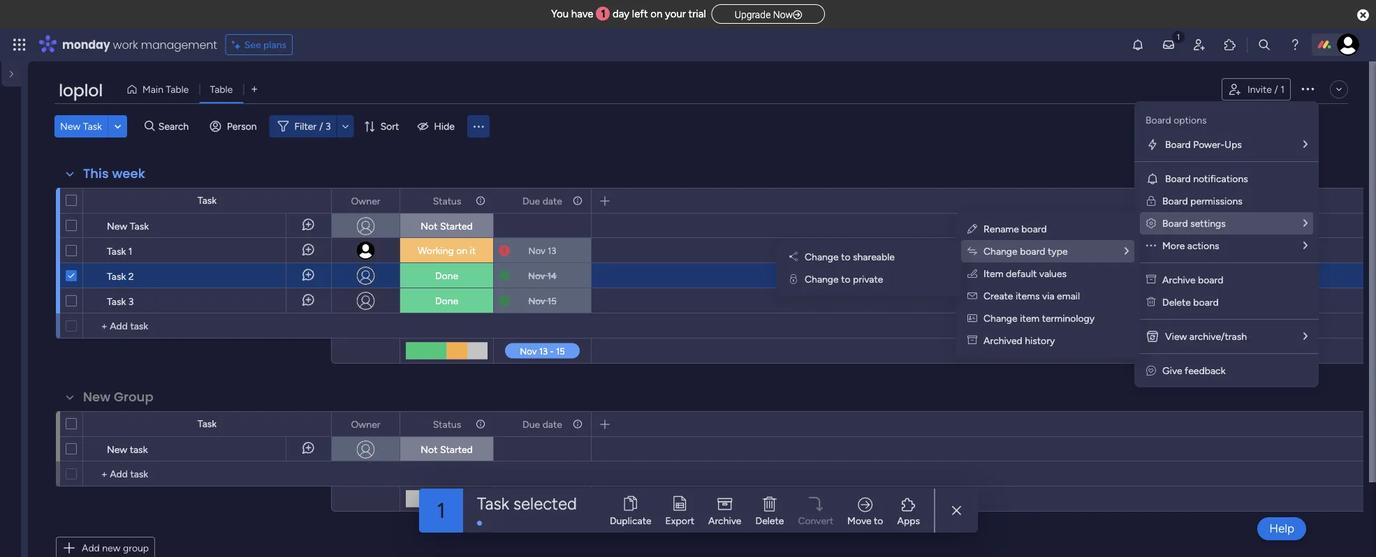 Task type: describe. For each thing, give the bounding box(es) containing it.
1 inside button
[[1281, 84, 1285, 95]]

v2 permission outline image
[[1148, 195, 1156, 207]]

items
[[1016, 290, 1040, 302]]

menu containing board options
[[1135, 101, 1320, 388]]

more
[[1163, 240, 1186, 252]]

history
[[1026, 335, 1056, 347]]

new task button
[[55, 115, 108, 138]]

board options
[[1146, 114, 1207, 126]]

expand board header image
[[1334, 84, 1345, 95]]

person button
[[205, 115, 265, 138]]

see plans
[[244, 39, 287, 51]]

person
[[227, 121, 257, 132]]

table button
[[199, 78, 243, 101]]

terminology
[[1043, 313, 1095, 325]]

workspace options image
[[10, 139, 24, 153]]

15
[[548, 296, 557, 307]]

board for archive
[[1199, 274, 1224, 286]]

more dots image
[[1147, 240, 1157, 252]]

v2 search image
[[145, 119, 155, 134]]

change to shareable
[[805, 251, 895, 263]]

Search field
[[155, 117, 197, 136]]

list arrow image for archive board
[[1304, 332, 1308, 342]]

board settings
[[1163, 218, 1226, 230]]

archive board
[[1163, 274, 1224, 286]]

dapulse edit image
[[968, 223, 978, 235]]

you have 1 day left on your trial
[[551, 8, 706, 20]]

board permissions
[[1163, 195, 1243, 207]]

view
[[1166, 331, 1188, 343]]

dapulse share image
[[790, 251, 798, 263]]

private
[[853, 274, 884, 286]]

it
[[470, 245, 476, 257]]

to for private
[[842, 274, 851, 286]]

new up task 1
[[107, 220, 127, 232]]

trial
[[689, 8, 706, 20]]

main table button
[[121, 78, 199, 101]]

rename
[[984, 223, 1020, 235]]

board for board options
[[1146, 114, 1172, 126]]

delete for delete board
[[1163, 297, 1192, 309]]

upgrade
[[735, 9, 771, 20]]

date for week
[[543, 195, 563, 207]]

done for task 2
[[435, 270, 459, 282]]

have
[[572, 8, 594, 20]]

upgrade now
[[735, 9, 793, 20]]

change for change board type
[[984, 246, 1018, 258]]

nov 15
[[529, 296, 557, 307]]

due for group
[[523, 419, 540, 431]]

board notifications
[[1166, 173, 1249, 185]]

shareable
[[853, 251, 895, 263]]

view archive/trash image
[[1146, 330, 1160, 344]]

v2 done deadline image
[[499, 269, 510, 283]]

1 image
[[1173, 29, 1185, 44]]

2 vertical spatial to
[[874, 515, 884, 527]]

permissions
[[1191, 195, 1243, 207]]

group
[[123, 543, 149, 555]]

item default values
[[984, 268, 1067, 280]]

filter / 3
[[295, 121, 331, 132]]

status for this week
[[433, 195, 462, 207]]

owner field for group
[[348, 417, 384, 432]]

create items via email
[[984, 290, 1081, 302]]

v2 client name column image
[[968, 313, 978, 325]]

board for delete
[[1194, 297, 1219, 309]]

change for change item terminology
[[984, 313, 1018, 325]]

table inside button
[[166, 84, 189, 95]]

notifications
[[1194, 173, 1249, 185]]

owner for this week
[[351, 195, 381, 207]]

menu image
[[472, 120, 486, 133]]

now
[[774, 9, 793, 20]]

dapulse close image
[[1358, 8, 1370, 22]]

board for board settings
[[1163, 218, 1189, 230]]

sort button
[[358, 115, 408, 138]]

item
[[984, 268, 1004, 280]]

main
[[143, 84, 164, 95]]

hide
[[434, 121, 455, 132]]

ups
[[1225, 139, 1243, 151]]

status field for this week
[[430, 193, 465, 209]]

this week
[[83, 165, 145, 183]]

archive/trash
[[1190, 331, 1248, 343]]

feedback
[[1185, 365, 1226, 377]]

board for board permissions
[[1163, 195, 1189, 207]]

due date for new group
[[523, 419, 563, 431]]

dapulse private image
[[791, 274, 797, 286]]

+ Add task text field
[[90, 466, 325, 483]]

select product image
[[13, 38, 27, 52]]

list arrow image for board power-ups
[[1304, 139, 1308, 150]]

change to private
[[805, 274, 884, 286]]

change item terminology
[[984, 313, 1095, 325]]

13
[[548, 245, 557, 257]]

monday
[[62, 37, 110, 52]]

delete for delete
[[756, 515, 785, 527]]

group
[[114, 389, 154, 406]]

tara schultz image
[[1338, 34, 1360, 56]]

working on it
[[418, 245, 476, 257]]

options image
[[1300, 80, 1317, 97]]

due date for this week
[[523, 195, 563, 207]]

new left task
[[107, 444, 127, 456]]

main table
[[143, 84, 189, 95]]

v2 overdue deadline image for done
[[499, 295, 510, 308]]

list arrow image for board settings
[[1304, 241, 1308, 251]]

board notifications image
[[1146, 172, 1160, 186]]

1 horizontal spatial new task
[[107, 220, 149, 232]]

give
[[1163, 365, 1183, 377]]

duplicate
[[610, 515, 652, 527]]

default
[[1007, 268, 1037, 280]]

archive for archive
[[709, 515, 742, 527]]

dapulse admin menu image
[[1147, 218, 1157, 230]]

work
[[113, 37, 138, 52]]

via
[[1043, 290, 1055, 302]]

create
[[984, 290, 1014, 302]]

due for week
[[523, 195, 540, 207]]

convert
[[798, 515, 834, 527]]

add new group button
[[56, 537, 155, 558]]

not started for new task
[[421, 221, 473, 232]]

help
[[1270, 522, 1295, 536]]

you
[[551, 8, 569, 20]]

nov for task 2
[[528, 270, 545, 282]]

task inside button
[[83, 121, 102, 132]]

board power-ups
[[1166, 139, 1243, 151]]



Task type: locate. For each thing, give the bounding box(es) containing it.
0 horizontal spatial /
[[319, 121, 323, 132]]

status field for new group
[[430, 417, 465, 432]]

v2 overdue deadline image down "v2 done deadline" icon
[[499, 295, 510, 308]]

0 vertical spatial v2 overdue deadline image
[[499, 244, 510, 258]]

1 horizontal spatial table
[[210, 84, 233, 95]]

on left it
[[457, 245, 468, 257]]

settings
[[1191, 218, 1226, 230]]

change for change to private
[[805, 274, 839, 286]]

1 vertical spatial done
[[435, 295, 459, 307]]

date for group
[[543, 419, 563, 431]]

1 not from the top
[[421, 221, 438, 232]]

0 vertical spatial /
[[1275, 84, 1279, 95]]

2 table from the left
[[210, 84, 233, 95]]

v2 email column image
[[968, 290, 978, 302]]

archive up delete board
[[1163, 274, 1196, 286]]

see
[[244, 39, 261, 51]]

inbox image
[[1162, 38, 1176, 52]]

1 vertical spatial new task
[[107, 220, 149, 232]]

1 vertical spatial owner field
[[348, 417, 384, 432]]

0 vertical spatial new task
[[60, 121, 102, 132]]

/ right filter at the left
[[319, 121, 323, 132]]

0 vertical spatial 3
[[326, 121, 331, 132]]

2 not from the top
[[421, 444, 438, 456]]

1 list arrow image from the top
[[1304, 139, 1308, 150]]

new down loplol field
[[60, 121, 81, 132]]

archive for archive board
[[1163, 274, 1196, 286]]

new inside field
[[83, 389, 111, 406]]

due
[[523, 195, 540, 207], [523, 419, 540, 431]]

0 vertical spatial archive
[[1163, 274, 1196, 286]]

dapulse archived image
[[1147, 274, 1157, 286], [968, 335, 978, 347]]

task 3
[[107, 296, 134, 308]]

day
[[613, 8, 630, 20]]

to left private
[[842, 274, 851, 286]]

nov left 15
[[529, 296, 546, 307]]

not started for new task
[[421, 444, 473, 456]]

table left add view icon
[[210, 84, 233, 95]]

1 vertical spatial not started
[[421, 444, 473, 456]]

board right v2 permission outline icon
[[1163, 195, 1189, 207]]

0 vertical spatial dapulse archived image
[[1147, 274, 1157, 286]]

board for board notifications
[[1166, 173, 1192, 185]]

left
[[632, 8, 648, 20]]

board for board power-ups
[[1166, 139, 1192, 151]]

1 horizontal spatial archive
[[1163, 274, 1196, 286]]

new task inside button
[[60, 121, 102, 132]]

new task
[[60, 121, 102, 132], [107, 220, 149, 232]]

1 done from the top
[[435, 270, 459, 282]]

/ for 1
[[1275, 84, 1279, 95]]

2 status from the top
[[433, 419, 462, 431]]

1 vertical spatial status
[[433, 419, 462, 431]]

2 owner field from the top
[[348, 417, 384, 432]]

move
[[848, 515, 872, 527]]

2 nov from the top
[[528, 270, 545, 282]]

1 table from the left
[[166, 84, 189, 95]]

to for shareable
[[842, 251, 851, 263]]

1 vertical spatial to
[[842, 274, 851, 286]]

0 vertical spatial status field
[[430, 193, 465, 209]]

nov left 13 on the left top of the page
[[529, 245, 546, 257]]

0 horizontal spatial delete
[[756, 515, 785, 527]]

angle down image
[[114, 121, 121, 132]]

1
[[601, 8, 606, 20], [1281, 84, 1285, 95], [128, 245, 132, 257], [437, 499, 446, 524]]

plans
[[264, 39, 287, 51]]

not for new task
[[421, 444, 438, 456]]

new task
[[107, 444, 148, 456]]

board for rename
[[1022, 223, 1048, 235]]

new
[[102, 543, 121, 555]]

to right move
[[874, 515, 884, 527]]

filter
[[295, 121, 317, 132]]

hide button
[[412, 115, 463, 138]]

change board type
[[984, 246, 1068, 258]]

apps
[[898, 515, 921, 527]]

table
[[166, 84, 189, 95], [210, 84, 233, 95]]

0 vertical spatial list arrow image
[[1304, 139, 1308, 150]]

see plans button
[[226, 34, 293, 55]]

arrow down image
[[337, 118, 354, 135]]

selected
[[514, 494, 577, 514]]

1 status from the top
[[433, 195, 462, 207]]

to
[[842, 251, 851, 263], [842, 274, 851, 286], [874, 515, 884, 527]]

1 due from the top
[[523, 195, 540, 207]]

0 vertical spatial delete
[[1163, 297, 1192, 309]]

1 horizontal spatial /
[[1275, 84, 1279, 95]]

task selected
[[477, 494, 577, 514]]

0 vertical spatial status
[[433, 195, 462, 207]]

/ for 3
[[319, 121, 323, 132]]

add view image
[[252, 84, 257, 95]]

0 horizontal spatial new task
[[60, 121, 102, 132]]

invite members image
[[1193, 38, 1207, 52]]

2 status field from the top
[[430, 417, 465, 432]]

board
[[1022, 223, 1048, 235], [1021, 246, 1046, 258], [1199, 274, 1224, 286], [1194, 297, 1219, 309]]

2 date from the top
[[543, 419, 563, 431]]

board up item default values
[[1021, 246, 1046, 258]]

add new group
[[82, 543, 149, 555]]

1 not started from the top
[[421, 221, 473, 232]]

+ Add task text field
[[90, 318, 325, 335]]

dapulse rightstroke image
[[793, 9, 802, 20]]

list arrow image
[[1304, 139, 1308, 150], [1304, 218, 1308, 229]]

2 done from the top
[[435, 295, 459, 307]]

upgrade now link
[[712, 4, 826, 24]]

archived history
[[984, 335, 1056, 347]]

your
[[665, 8, 686, 20]]

board down board options
[[1166, 139, 1192, 151]]

nov 13
[[529, 245, 557, 257]]

dapulse archived image for archive board
[[1147, 274, 1157, 286]]

v2 overdue deadline image
[[499, 244, 510, 258], [499, 295, 510, 308]]

nov left "14"
[[528, 270, 545, 282]]

board down archive board
[[1194, 297, 1219, 309]]

1 due date from the top
[[523, 195, 563, 207]]

board power-ups image
[[1146, 138, 1160, 152]]

1 vertical spatial due date
[[523, 419, 563, 431]]

0 horizontal spatial on
[[457, 245, 468, 257]]

started
[[440, 221, 473, 232], [440, 444, 473, 456]]

1 vertical spatial owner
[[351, 419, 381, 431]]

table right main
[[166, 84, 189, 95]]

column information image
[[572, 195, 584, 207], [475, 419, 486, 430], [572, 419, 584, 430]]

2 list arrow image from the top
[[1304, 218, 1308, 229]]

1 owner field from the top
[[348, 193, 384, 209]]

0 horizontal spatial dapulse archived image
[[968, 335, 978, 347]]

item
[[1021, 313, 1040, 325]]

2
[[128, 270, 134, 282]]

1 horizontal spatial 3
[[326, 121, 331, 132]]

due date field for new group
[[519, 417, 566, 432]]

invite
[[1248, 84, 1273, 95]]

0 vertical spatial due date field
[[519, 193, 566, 209]]

list box
[[0, 193, 28, 408]]

1 status field from the top
[[430, 193, 465, 209]]

dapulse archived image down v2 client name column icon
[[968, 335, 978, 347]]

v2 overdue deadline image up "v2 done deadline" icon
[[499, 244, 510, 258]]

1 vertical spatial nov
[[528, 270, 545, 282]]

move to
[[848, 515, 884, 527]]

change for change to shareable
[[805, 251, 839, 263]]

new task down loplol field
[[60, 121, 102, 132]]

change right dapulse share image
[[805, 251, 839, 263]]

invite / 1
[[1248, 84, 1285, 95]]

type
[[1048, 246, 1068, 258]]

Owner field
[[348, 193, 384, 209], [348, 417, 384, 432]]

1 vertical spatial /
[[319, 121, 323, 132]]

2 v2 overdue deadline image from the top
[[499, 295, 510, 308]]

task
[[83, 121, 102, 132], [198, 195, 217, 207], [130, 220, 149, 232], [107, 245, 126, 257], [107, 270, 126, 282], [107, 296, 126, 308], [198, 418, 217, 430], [477, 494, 509, 514]]

Status field
[[430, 193, 465, 209], [430, 417, 465, 432]]

board right board notifications image
[[1166, 173, 1192, 185]]

started for new task
[[440, 444, 473, 456]]

status for new group
[[433, 419, 462, 431]]

notifications image
[[1132, 38, 1146, 52]]

0 horizontal spatial table
[[166, 84, 189, 95]]

delete left convert
[[756, 515, 785, 527]]

on right left
[[651, 8, 663, 20]]

new
[[60, 121, 81, 132], [107, 220, 127, 232], [83, 389, 111, 406], [107, 444, 127, 456]]

new left "group"
[[83, 389, 111, 406]]

option
[[0, 195, 21, 198]]

change right dapulse private image
[[805, 274, 839, 286]]

0 vertical spatial nov
[[529, 245, 546, 257]]

nov for task 3
[[529, 296, 546, 307]]

search everything image
[[1258, 38, 1272, 52]]

nov 14
[[528, 270, 557, 282]]

0 vertical spatial date
[[543, 195, 563, 207]]

0 vertical spatial owner field
[[348, 193, 384, 209]]

to up the change to private
[[842, 251, 851, 263]]

table inside button
[[210, 84, 233, 95]]

/ inside button
[[1275, 84, 1279, 95]]

working
[[418, 245, 454, 257]]

0 vertical spatial started
[[440, 221, 473, 232]]

1 vertical spatial due date field
[[519, 417, 566, 432]]

3 nov from the top
[[529, 296, 546, 307]]

management
[[141, 37, 217, 52]]

1 started from the top
[[440, 221, 473, 232]]

14
[[548, 270, 557, 282]]

v2 item default values image
[[968, 268, 978, 280]]

invite / 1 button
[[1222, 78, 1292, 101]]

1 vertical spatial delete
[[756, 515, 785, 527]]

0 vertical spatial not
[[421, 221, 438, 232]]

v2 change image
[[968, 246, 978, 258]]

1 horizontal spatial dapulse archived image
[[1147, 274, 1157, 286]]

not for new task
[[421, 221, 438, 232]]

done for task 3
[[435, 295, 459, 307]]

power-
[[1194, 139, 1225, 151]]

give feedback
[[1163, 365, 1226, 377]]

2 due from the top
[[523, 419, 540, 431]]

monday work management
[[62, 37, 217, 52]]

owner for new group
[[351, 419, 381, 431]]

help image
[[1289, 38, 1303, 52]]

change down rename
[[984, 246, 1018, 258]]

board up delete board
[[1199, 274, 1224, 286]]

change down the create
[[984, 313, 1018, 325]]

3
[[326, 121, 331, 132], [128, 296, 134, 308]]

1 vertical spatial due
[[523, 419, 540, 431]]

on
[[651, 8, 663, 20], [457, 245, 468, 257]]

status
[[433, 195, 462, 207], [433, 419, 462, 431]]

0 horizontal spatial archive
[[709, 515, 742, 527]]

list arrow image
[[1304, 241, 1308, 251], [1125, 246, 1129, 257], [1304, 332, 1308, 342]]

new task up task 1
[[107, 220, 149, 232]]

1 vertical spatial not
[[421, 444, 438, 456]]

more actions
[[1163, 240, 1220, 252]]

/ right 'invite'
[[1275, 84, 1279, 95]]

new group
[[83, 389, 154, 406]]

board up change board type
[[1022, 223, 1048, 235]]

v2 user feedback image
[[1147, 365, 1157, 377]]

New Group field
[[80, 389, 157, 407]]

owner
[[351, 195, 381, 207], [351, 419, 381, 431]]

1 v2 overdue deadline image from the top
[[499, 244, 510, 258]]

0 vertical spatial done
[[435, 270, 459, 282]]

help button
[[1258, 518, 1307, 541]]

2 due date field from the top
[[519, 417, 566, 432]]

loplol field
[[55, 79, 106, 103]]

0 vertical spatial owner
[[351, 195, 381, 207]]

0 vertical spatial not started
[[421, 221, 473, 232]]

Due date field
[[519, 193, 566, 209], [519, 417, 566, 432]]

1 owner from the top
[[351, 195, 381, 207]]

owner field for week
[[348, 193, 384, 209]]

1 date from the top
[[543, 195, 563, 207]]

2 not started from the top
[[421, 444, 473, 456]]

started for new task
[[440, 221, 473, 232]]

1 vertical spatial archive
[[709, 515, 742, 527]]

0 vertical spatial due date
[[523, 195, 563, 207]]

menu
[[1135, 101, 1320, 388]]

1 nov from the top
[[529, 245, 546, 257]]

3 down "2"
[[128, 296, 134, 308]]

0 horizontal spatial 3
[[128, 296, 134, 308]]

0 vertical spatial to
[[842, 251, 851, 263]]

1 horizontal spatial delete
[[1163, 297, 1192, 309]]

dapulse archived image for archived history
[[968, 335, 978, 347]]

2 vertical spatial nov
[[529, 296, 546, 307]]

task 1
[[107, 245, 132, 257]]

archive
[[1163, 274, 1196, 286], [709, 515, 742, 527]]

new inside button
[[60, 121, 81, 132]]

1 due date field from the top
[[519, 193, 566, 209]]

actions
[[1188, 240, 1220, 252]]

v2 delete line image
[[1147, 297, 1157, 309]]

apps image
[[1224, 38, 1238, 52]]

nov for task 1
[[529, 245, 546, 257]]

This week field
[[80, 165, 149, 183]]

email
[[1058, 290, 1081, 302]]

archive right 'export' at the bottom
[[709, 515, 742, 527]]

1 vertical spatial dapulse archived image
[[968, 335, 978, 347]]

3 left arrow down image
[[326, 121, 331, 132]]

1 horizontal spatial on
[[651, 8, 663, 20]]

archived
[[984, 335, 1023, 347]]

1 vertical spatial 3
[[128, 296, 134, 308]]

dapulse archived image up v2 delete line icon
[[1147, 274, 1157, 286]]

1 vertical spatial started
[[440, 444, 473, 456]]

delete right v2 delete line icon
[[1163, 297, 1192, 309]]

delete
[[1163, 297, 1192, 309], [756, 515, 785, 527]]

2 owner from the top
[[351, 419, 381, 431]]

1 vertical spatial v2 overdue deadline image
[[499, 295, 510, 308]]

v2 overdue deadline image for working on it
[[499, 244, 510, 258]]

2 started from the top
[[440, 444, 473, 456]]

rename board
[[984, 223, 1048, 235]]

column information image for new group
[[572, 419, 584, 430]]

nov
[[529, 245, 546, 257], [528, 270, 545, 282], [529, 296, 546, 307]]

task
[[130, 444, 148, 456]]

due date field for this week
[[519, 193, 566, 209]]

column information image for this week
[[572, 195, 584, 207]]

column information image
[[475, 195, 486, 207]]

0 vertical spatial on
[[651, 8, 663, 20]]

change
[[984, 246, 1018, 258], [805, 251, 839, 263], [805, 274, 839, 286], [984, 313, 1018, 325]]

task 2
[[107, 270, 134, 282]]

2 due date from the top
[[523, 419, 563, 431]]

board up more
[[1163, 218, 1189, 230]]

0 vertical spatial due
[[523, 195, 540, 207]]

not
[[421, 221, 438, 232], [421, 444, 438, 456]]

board up board power-ups image
[[1146, 114, 1172, 126]]

1 vertical spatial date
[[543, 419, 563, 431]]

1 vertical spatial on
[[457, 245, 468, 257]]

1 vertical spatial status field
[[430, 417, 465, 432]]

loplol
[[59, 79, 103, 102]]

options
[[1174, 114, 1207, 126]]

board for change
[[1021, 246, 1046, 258]]

delete board
[[1163, 297, 1219, 309]]

1 vertical spatial list arrow image
[[1304, 218, 1308, 229]]

list arrow image for board settings
[[1304, 218, 1308, 229]]



Task type: vqa. For each thing, say whether or not it's contained in the screenshot.
the left dapulse archived image
yes



